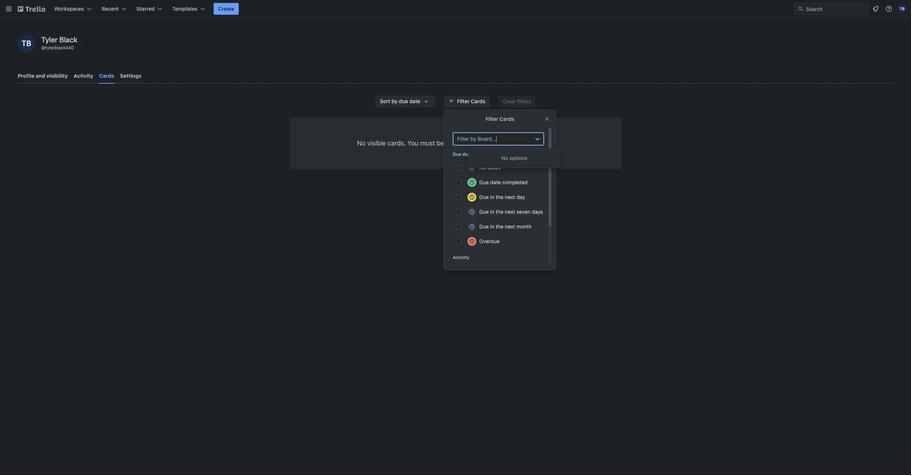 Task type: vqa. For each thing, say whether or not it's contained in the screenshot.
the top business
no



Task type: locate. For each thing, give the bounding box(es) containing it.
3 in from the top
[[491, 223, 495, 230]]

0 vertical spatial filter
[[458, 98, 470, 104]]

cards right activity link
[[99, 73, 114, 79]]

1 vertical spatial next
[[505, 209, 516, 215]]

0 horizontal spatial filter cards
[[458, 98, 486, 104]]

1 vertical spatial cards
[[471, 98, 486, 104]]

1 horizontal spatial by
[[471, 136, 477, 142]]

clear filters
[[503, 98, 532, 104]]

2 vertical spatial the
[[496, 223, 504, 230]]

0 horizontal spatial tyler black (tylerblack440) image
[[18, 35, 35, 52]]

tylerblack440
[[45, 45, 74, 51]]

the up overdue
[[496, 223, 504, 230]]

cards left clear
[[471, 98, 486, 104]]

cards
[[99, 73, 114, 79], [471, 98, 486, 104], [500, 116, 515, 122]]

the down due in the next day
[[496, 209, 504, 215]]

tyler black (tylerblack440) image right open information menu icon
[[899, 4, 907, 13]]

0 vertical spatial date
[[410, 98, 421, 104]]

0 vertical spatial in
[[491, 194, 495, 200]]

by left due
[[392, 98, 398, 104]]

primary element
[[0, 0, 912, 18]]

filter
[[458, 98, 470, 104], [486, 116, 499, 122], [458, 136, 470, 142]]

2 vertical spatial no
[[480, 164, 487, 171]]

no visible cards. you must be added to a card for it to appear here.
[[357, 139, 554, 147]]

2 vertical spatial date
[[491, 179, 501, 185]]

the
[[496, 194, 504, 200], [496, 209, 504, 215], [496, 223, 504, 230]]

1 vertical spatial filter
[[486, 116, 499, 122]]

sort by due date button
[[376, 96, 435, 107]]

next left seven
[[505, 209, 516, 215]]

1 vertical spatial the
[[496, 209, 504, 215]]

by left 'card'
[[471, 136, 477, 142]]

sort by due date
[[380, 98, 421, 104]]

0 vertical spatial by
[[392, 98, 398, 104]]

1 to from the left
[[467, 139, 473, 147]]

by for sort
[[392, 98, 398, 104]]

cards inside button
[[471, 98, 486, 104]]

in for due in the next day
[[491, 194, 495, 200]]

Search field
[[804, 3, 869, 14]]

2 in from the top
[[491, 209, 495, 215]]

recent button
[[97, 3, 131, 15]]

no left visible in the left of the page
[[357, 139, 366, 147]]

0 horizontal spatial no
[[357, 139, 366, 147]]

tyler black (tylerblack440) image left @
[[18, 35, 35, 52]]

black
[[59, 35, 78, 44]]

1 vertical spatial in
[[491, 209, 495, 215]]

0 vertical spatial tyler black (tylerblack440) image
[[899, 4, 907, 13]]

1 horizontal spatial tyler black (tylerblack440) image
[[899, 4, 907, 13]]

filter cards button
[[444, 96, 490, 107]]

due down due in the next day
[[480, 209, 489, 215]]

1 horizontal spatial no
[[480, 164, 487, 171]]

0 vertical spatial no
[[357, 139, 366, 147]]

2 vertical spatial cards
[[500, 116, 515, 122]]

2 vertical spatial next
[[505, 223, 516, 230]]

to
[[467, 139, 473, 147], [510, 139, 515, 147]]

2 vertical spatial in
[[491, 223, 495, 230]]

in down due in the next day
[[491, 209, 495, 215]]

2 vertical spatial filter
[[458, 136, 470, 142]]

1 vertical spatial by
[[471, 136, 477, 142]]

0 horizontal spatial date
[[410, 98, 421, 104]]

board...
[[478, 136, 497, 142]]

added
[[446, 139, 465, 147]]

2 horizontal spatial no
[[502, 155, 509, 161]]

due down the no visible cards. you must be added to a card for it to appear here.
[[453, 152, 462, 157]]

date right due
[[410, 98, 421, 104]]

due in the next day
[[480, 194, 526, 200]]

1 next from the top
[[505, 194, 516, 200]]

filter by board...
[[458, 136, 497, 142]]

to left a
[[467, 139, 473, 147]]

create button
[[214, 3, 239, 15]]

no
[[357, 139, 366, 147], [502, 155, 509, 161], [480, 164, 487, 171]]

filter cards
[[458, 98, 486, 104], [486, 116, 515, 122]]

1 vertical spatial no
[[502, 155, 509, 161]]

no dates
[[480, 164, 501, 171]]

1 the from the top
[[496, 194, 504, 200]]

due for due in the next seven days
[[480, 209, 489, 215]]

due up overdue
[[480, 223, 489, 230]]

next left month
[[505, 223, 516, 230]]

1 horizontal spatial cards
[[471, 98, 486, 104]]

to right it on the right
[[510, 139, 515, 147]]

due down due date completed
[[480, 194, 489, 200]]

0 vertical spatial cards
[[99, 73, 114, 79]]

0 horizontal spatial activity
[[74, 73, 93, 79]]

0 vertical spatial next
[[505, 194, 516, 200]]

in
[[491, 194, 495, 200], [491, 209, 495, 215], [491, 223, 495, 230]]

0 vertical spatial activity
[[74, 73, 93, 79]]

1 vertical spatial tyler black (tylerblack440) image
[[18, 35, 35, 52]]

3 next from the top
[[505, 223, 516, 230]]

0 horizontal spatial to
[[467, 139, 473, 147]]

in up overdue
[[491, 223, 495, 230]]

2 the from the top
[[496, 209, 504, 215]]

dates
[[488, 164, 501, 171]]

cards down clear
[[500, 116, 515, 122]]

2 horizontal spatial cards
[[500, 116, 515, 122]]

a
[[474, 139, 478, 147]]

by for filter
[[471, 136, 477, 142]]

sort
[[380, 98, 391, 104]]

due date
[[453, 152, 473, 157]]

0 horizontal spatial by
[[392, 98, 398, 104]]

next left day at top
[[505, 194, 516, 200]]

tyler black @ tylerblack440
[[41, 35, 78, 51]]

by
[[392, 98, 398, 104], [471, 136, 477, 142]]

next
[[505, 194, 516, 200], [505, 209, 516, 215], [505, 223, 516, 230]]

no for no visible cards. you must be added to a card for it to appear here.
[[357, 139, 366, 147]]

due
[[453, 152, 462, 157], [480, 179, 489, 185], [480, 194, 489, 200], [480, 209, 489, 215], [480, 223, 489, 230]]

2 horizontal spatial date
[[491, 179, 501, 185]]

card
[[479, 139, 493, 147]]

in down due date completed
[[491, 194, 495, 200]]

date for due date
[[463, 152, 473, 157]]

due down no dates
[[480, 179, 489, 185]]

0 vertical spatial filter cards
[[458, 98, 486, 104]]

2 next from the top
[[505, 209, 516, 215]]

no for no dates
[[480, 164, 487, 171]]

1 horizontal spatial to
[[510, 139, 515, 147]]

date down dates
[[491, 179, 501, 185]]

seven
[[517, 209, 531, 215]]

no left dates
[[480, 164, 487, 171]]

clear
[[503, 98, 516, 104]]

3 the from the top
[[496, 223, 504, 230]]

1 vertical spatial activity
[[453, 255, 470, 260]]

1 horizontal spatial filter cards
[[486, 116, 515, 122]]

must
[[421, 139, 435, 147]]

date down the no visible cards. you must be added to a card for it to appear here.
[[463, 152, 473, 157]]

cards.
[[388, 139, 406, 147]]

completed
[[503, 179, 528, 185]]

1 horizontal spatial date
[[463, 152, 473, 157]]

profile
[[18, 73, 34, 79]]

filter cards inside filter cards button
[[458, 98, 486, 104]]

1 vertical spatial date
[[463, 152, 473, 157]]

0 vertical spatial the
[[496, 194, 504, 200]]

no left options
[[502, 155, 509, 161]]

@
[[41, 45, 45, 51]]

be
[[437, 139, 445, 147]]

date
[[410, 98, 421, 104], [463, 152, 473, 157], [491, 179, 501, 185]]

next for month
[[505, 223, 516, 230]]

templates button
[[168, 3, 209, 15]]

close popover image
[[545, 116, 551, 122]]

the down due date completed
[[496, 194, 504, 200]]

1 in from the top
[[491, 194, 495, 200]]

due date completed
[[480, 179, 528, 185]]

tyler black (tylerblack440) image
[[899, 4, 907, 13], [18, 35, 35, 52]]

activity
[[74, 73, 93, 79], [453, 255, 470, 260]]

the for day
[[496, 194, 504, 200]]

it
[[504, 139, 508, 147]]

starred button
[[132, 3, 167, 15]]

by inside dropdown button
[[392, 98, 398, 104]]

overdue
[[480, 238, 500, 244]]



Task type: describe. For each thing, give the bounding box(es) containing it.
due for due date completed
[[480, 179, 489, 185]]

workspaces
[[54, 6, 84, 12]]

the for seven
[[496, 209, 504, 215]]

filter inside button
[[458, 98, 470, 104]]

the for month
[[496, 223, 504, 230]]

no options
[[502, 155, 528, 161]]

activity link
[[74, 69, 93, 83]]

date for due date completed
[[491, 179, 501, 185]]

0 notifications image
[[872, 4, 881, 13]]

due for due in the next day
[[480, 194, 489, 200]]

due in the next month
[[480, 223, 532, 230]]

due in the next seven days
[[480, 209, 543, 215]]

search image
[[798, 6, 804, 12]]

options
[[510, 155, 528, 161]]

and
[[36, 73, 45, 79]]

templates
[[172, 6, 198, 12]]

filters
[[518, 98, 532, 104]]

1 horizontal spatial activity
[[453, 255, 470, 260]]

due for due in the next month
[[480, 223, 489, 230]]

0 horizontal spatial cards
[[99, 73, 114, 79]]

profile and visibility link
[[18, 69, 68, 83]]

create
[[218, 6, 235, 12]]

cards link
[[99, 69, 114, 84]]

due
[[399, 98, 408, 104]]

open information menu image
[[886, 5, 893, 13]]

due for due date
[[453, 152, 462, 157]]

here.
[[539, 139, 554, 147]]

recent
[[102, 6, 119, 12]]

back to home image
[[18, 3, 45, 15]]

1 vertical spatial filter cards
[[486, 116, 515, 122]]

you
[[408, 139, 419, 147]]

for
[[494, 139, 502, 147]]

visible
[[368, 139, 386, 147]]

tyler
[[41, 35, 58, 44]]

clear filters button
[[499, 96, 536, 107]]

visibility
[[46, 73, 68, 79]]

month
[[517, 223, 532, 230]]

next for seven
[[505, 209, 516, 215]]

profile and visibility
[[18, 73, 68, 79]]

in for due in the next month
[[491, 223, 495, 230]]

starred
[[137, 6, 155, 12]]

no for no options
[[502, 155, 509, 161]]

2 to from the left
[[510, 139, 515, 147]]

settings link
[[120, 69, 142, 83]]

date inside the sort by due date dropdown button
[[410, 98, 421, 104]]

settings
[[120, 73, 142, 79]]

workspaces button
[[50, 3, 96, 15]]

in for due in the next seven days
[[491, 209, 495, 215]]

next for day
[[505, 194, 516, 200]]

appear
[[517, 139, 538, 147]]

days
[[532, 209, 543, 215]]

day
[[517, 194, 526, 200]]



